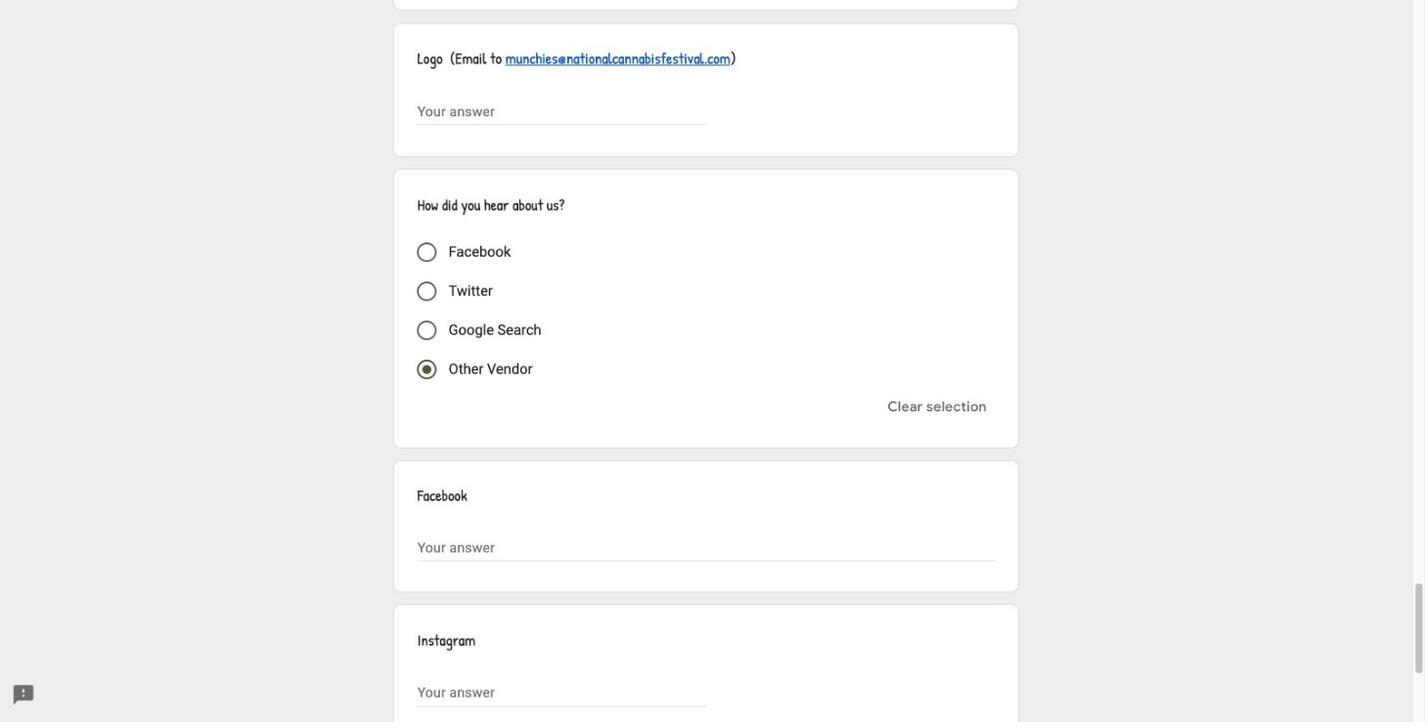Task type: vqa. For each thing, say whether or not it's contained in the screenshot.
the pt inside the "0.5 points" option
no



Task type: describe. For each thing, give the bounding box(es) containing it.
Facebook radio
[[417, 243, 437, 262]]

google search image
[[417, 321, 437, 340]]

facebook image
[[417, 243, 437, 262]]

other vendor image
[[423, 365, 432, 374]]

Google Search radio
[[417, 321, 437, 340]]



Task type: locate. For each thing, give the bounding box(es) containing it.
None text field
[[417, 538, 995, 561]]

Other Vendor radio
[[417, 360, 437, 379]]

Twitter radio
[[417, 282, 437, 301]]

twitter image
[[417, 282, 437, 301]]

report a problem to google image
[[12, 684, 35, 708]]

None text field
[[417, 100, 706, 123], [417, 682, 706, 706], [417, 100, 706, 123], [417, 682, 706, 706]]



